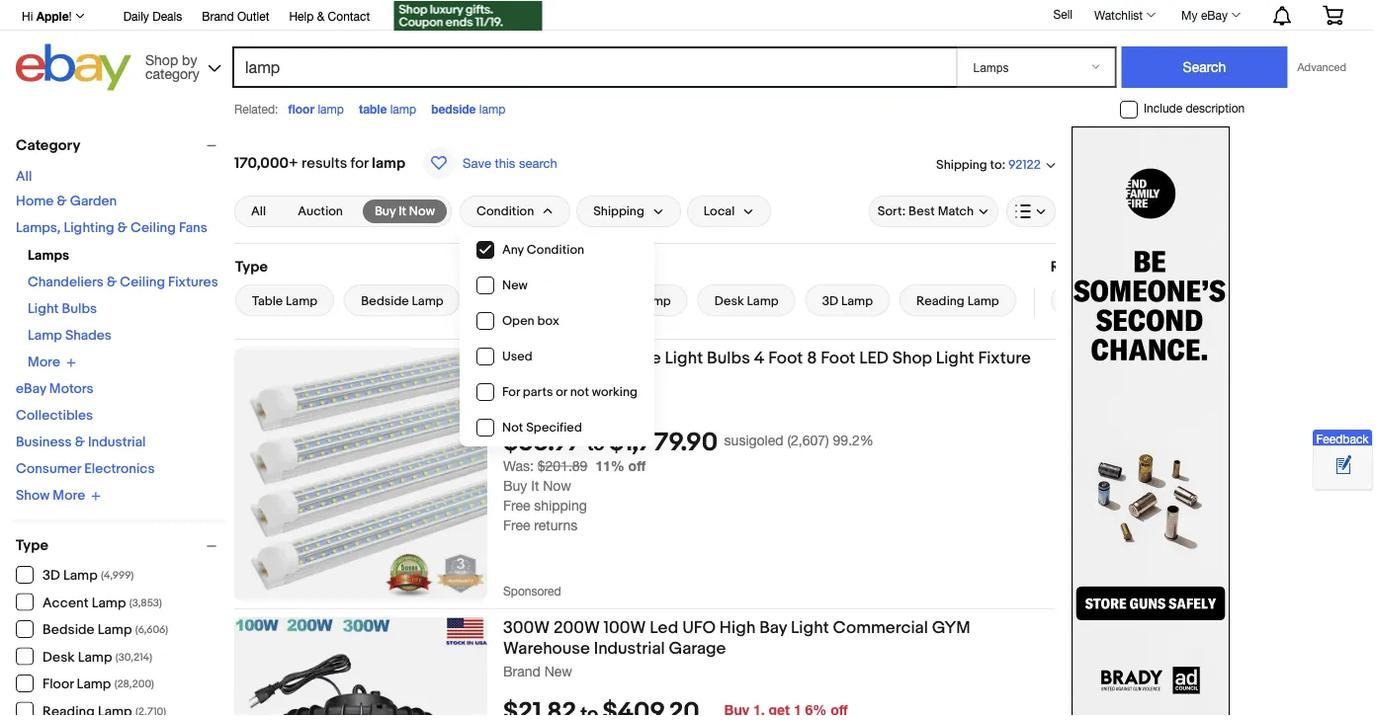 Task type: vqa. For each thing, say whether or not it's contained in the screenshot.
working
yes



Task type: describe. For each thing, give the bounding box(es) containing it.
shipping for shipping
[[594, 204, 645, 219]]

lamp for bedside lamp (6,606)
[[98, 623, 132, 639]]

electronics
[[84, 461, 155, 478]]

table
[[359, 102, 387, 116]]

account navigation
[[11, 0, 1359, 33]]

shipping
[[534, 498, 587, 514]]

& inside lamps chandeliers & ceiling fixtures light bulbs lamp shades
[[107, 274, 117, 291]]

lamps,
[[16, 220, 61, 237]]

to for $1,779.90
[[587, 434, 605, 457]]

lamp for 3d lamp
[[842, 294, 873, 309]]

help & contact link
[[289, 6, 370, 28]]

desk lamp (30,214)
[[43, 650, 152, 667]]

show more button
[[16, 488, 101, 505]]

not
[[502, 421, 523, 436]]

shop by category button
[[136, 44, 225, 87]]

local button
[[687, 196, 772, 227]]

ceiling for fans
[[131, 220, 176, 237]]

lamp for floor lamp
[[318, 102, 344, 116]]

brand inside t8 4ft 8ft led tube light bulbs 4 foot 8 foot led shop light fixture 60w 120w brand new
[[503, 394, 541, 410]]

accent lamp
[[594, 294, 671, 309]]

lighting
[[64, 220, 114, 237]]

any condition
[[502, 243, 585, 258]]

collectibles
[[16, 408, 93, 425]]

light right the 'tube'
[[665, 348, 703, 369]]

bedside for bedside lamp
[[361, 294, 409, 309]]

light left fixture
[[936, 348, 975, 369]]

bay
[[760, 618, 787, 639]]

help
[[289, 9, 314, 23]]

get the coupon image
[[394, 1, 542, 31]]

1 free from the top
[[503, 498, 531, 514]]

bulbs for 4
[[707, 348, 751, 369]]

0 vertical spatial all link
[[16, 169, 32, 185]]

this
[[495, 155, 516, 171]]

3d lamp (4,999)
[[43, 568, 134, 585]]

new inside t8 4ft 8ft led tube light bulbs 4 foot 8 foot led shop light fixture 60w 120w brand new
[[545, 394, 573, 410]]

buy inside $55.97 to $1,779.90 susigoled (2,607) 99.2% was: $201.89 11% off buy it now free shipping free returns
[[503, 478, 527, 494]]

shipping for shipping to : 92122
[[937, 157, 988, 172]]

table lamp
[[252, 294, 318, 309]]

it inside $55.97 to $1,779.90 susigoled (2,607) 99.2% was: $201.89 11% off buy it now free shipping free returns
[[531, 478, 539, 494]]

11%
[[595, 458, 625, 474]]

lamp for accent lamp
[[639, 294, 671, 309]]

brand inside 300w 200w 100w led ufo high bay light commercial gym warehouse industrial garage brand new
[[503, 664, 541, 680]]

floor lamp link
[[470, 285, 567, 316]]

new inside 300w 200w 100w led ufo high bay light commercial gym warehouse industrial garage brand new
[[545, 664, 573, 680]]

chandeliers & ceiling fixtures link
[[28, 274, 218, 291]]

2 free from the top
[[503, 517, 531, 534]]

include description
[[1144, 101, 1245, 115]]

3d for 3d lamp (4,999)
[[43, 568, 60, 585]]

brand inside account navigation
[[202, 9, 234, 23]]

watchlist link
[[1084, 3, 1165, 27]]

hi apple !
[[22, 9, 72, 23]]

contact
[[328, 9, 370, 23]]

3d lamp link
[[806, 285, 890, 316]]

it inside text field
[[399, 204, 406, 219]]

1 vertical spatial condition
[[527, 243, 585, 258]]

results
[[302, 154, 347, 172]]

now inside 'buy it now' text field
[[409, 204, 435, 219]]

brand outlet
[[202, 9, 269, 23]]

any
[[502, 243, 524, 258]]

lamp for accent lamp (3,853)
[[92, 595, 126, 612]]

type button
[[16, 538, 225, 555]]

fixtures
[[168, 274, 218, 291]]

lamp for 3d lamp (4,999)
[[63, 568, 98, 585]]

300w 200w 100w led ufo high bay light commercial gym warehouse industrial garage image
[[234, 618, 488, 717]]

not
[[570, 385, 589, 400]]

floor for floor lamp
[[487, 294, 516, 309]]

ebay motors collectibles business & industrial consumer electronics
[[16, 381, 155, 478]]

gym
[[932, 618, 971, 639]]

buy it now link
[[363, 200, 447, 224]]

Buy It Now selected text field
[[375, 203, 435, 221]]

1 vertical spatial more
[[53, 488, 85, 505]]

industrial inside 300w 200w 100w led ufo high bay light commercial gym warehouse industrial garage brand new
[[594, 639, 665, 660]]

1 vertical spatial all link
[[239, 200, 278, 224]]

not specified
[[502, 421, 582, 436]]

home & garden
[[16, 193, 117, 210]]

lamp for floor lamp (28,200)
[[77, 677, 111, 694]]

200w
[[554, 618, 600, 639]]

shop inside t8 4ft 8ft led tube light bulbs 4 foot 8 foot led shop light fixture 60w 120w brand new
[[893, 348, 933, 369]]

for
[[502, 385, 520, 400]]

by
[[182, 51, 197, 68]]

specified
[[526, 421, 582, 436]]

advertisement region
[[1072, 127, 1230, 717]]

my ebay
[[1182, 8, 1228, 22]]

4ft
[[527, 348, 555, 369]]

none submit inside the shop by category "banner"
[[1122, 46, 1288, 88]]

lamp for table lamp
[[390, 102, 416, 116]]

& right the "home" on the left of page
[[57, 193, 67, 210]]

ufo
[[683, 618, 716, 639]]

used
[[502, 349, 533, 365]]

sell
[[1054, 7, 1073, 21]]

save this search button
[[417, 146, 563, 180]]

high
[[720, 618, 756, 639]]

$201.89
[[538, 458, 588, 474]]

light inside 300w 200w 100w led ufo high bay light commercial gym warehouse industrial garage brand new
[[791, 618, 829, 639]]

t8
[[503, 348, 523, 369]]

brand outlet link
[[202, 6, 269, 28]]

!
[[69, 9, 72, 23]]

2 foot from the left
[[821, 348, 856, 369]]

300w 200w 100w led ufo high bay light commercial gym warehouse industrial garage brand new
[[503, 618, 971, 680]]

advanced
[[1298, 61, 1347, 74]]

shipping button
[[577, 196, 681, 227]]

auction
[[298, 204, 343, 219]]

shop by category
[[145, 51, 199, 82]]

consumer electronics link
[[16, 461, 155, 478]]

bedside lamp
[[431, 102, 506, 116]]

or
[[556, 385, 568, 400]]

open box
[[502, 314, 559, 329]]

category
[[145, 65, 199, 82]]

to for :
[[991, 157, 1002, 172]]

accent lamp link
[[577, 285, 688, 316]]

t8 4ft 8ft led tube light bulbs 4 foot 8 foot led shop light fixture 60w 120w image
[[234, 348, 488, 601]]

my
[[1182, 8, 1198, 22]]

desk for desk lamp (30,214)
[[43, 650, 75, 667]]

lamps, lighting & ceiling fans
[[16, 220, 207, 237]]

accent lamp (3,853)
[[43, 595, 162, 612]]

99.2%
[[833, 432, 874, 449]]

3d for 3d lamp
[[822, 294, 839, 309]]

show more
[[16, 488, 85, 505]]

search
[[519, 155, 557, 171]]

advanced link
[[1288, 47, 1357, 87]]

auction link
[[286, 200, 355, 224]]

desk lamp link
[[698, 285, 796, 316]]

:
[[1002, 157, 1006, 172]]

floor lamp
[[288, 102, 344, 116]]

daily deals
[[123, 9, 182, 23]]

fans
[[179, 220, 207, 237]]

garden
[[70, 193, 117, 210]]

& inside account navigation
[[317, 9, 325, 23]]

Search for anything text field
[[235, 48, 953, 86]]



Task type: locate. For each thing, give the bounding box(es) containing it.
lamp up accent lamp (3,853)
[[63, 568, 98, 585]]

lamp left floor lamp
[[412, 294, 444, 309]]

1 horizontal spatial buy
[[503, 478, 527, 494]]

local
[[704, 204, 735, 219]]

0 vertical spatial condition
[[477, 204, 534, 219]]

1 vertical spatial bulbs
[[707, 348, 751, 369]]

0 vertical spatial ebay
[[1201, 8, 1228, 22]]

bulbs inside t8 4ft 8ft led tube light bulbs 4 foot 8 foot led shop light fixture 60w 120w brand new
[[707, 348, 751, 369]]

all down 170,000 at left
[[251, 204, 266, 219]]

lamp right 'reading'
[[968, 294, 1000, 309]]

shipping to : 92122
[[937, 157, 1041, 173]]

0 vertical spatial ceiling
[[131, 220, 176, 237]]

lamp for floor lamp
[[519, 294, 551, 309]]

0 vertical spatial buy
[[375, 204, 396, 219]]

4
[[754, 348, 765, 369]]

$1,779.90
[[609, 428, 718, 459]]

any condition link
[[461, 232, 654, 268]]

bulbs up shades
[[62, 301, 97, 318]]

reading
[[917, 294, 965, 309]]

ebay
[[1201, 8, 1228, 22], [16, 381, 46, 398]]

lamp for desk lamp
[[747, 294, 779, 309]]

lamp for bedside lamp
[[479, 102, 506, 116]]

box
[[538, 314, 559, 329]]

170,000
[[234, 154, 289, 172]]

accent up the 'tube'
[[594, 294, 637, 309]]

bedside up desk lamp (30,214)
[[43, 623, 95, 639]]

1 horizontal spatial all link
[[239, 200, 278, 224]]

buy inside 'buy it now' text field
[[375, 204, 396, 219]]

lamp for reading lamp
[[968, 294, 1000, 309]]

1 vertical spatial ebay
[[16, 381, 46, 398]]

2 vertical spatial new
[[545, 664, 573, 680]]

led right 8ft
[[590, 348, 619, 369]]

daily deals link
[[123, 6, 182, 28]]

ebay motors link
[[16, 381, 94, 398]]

deals
[[153, 9, 182, 23]]

business
[[16, 435, 72, 451]]

1 horizontal spatial now
[[543, 478, 572, 494]]

0 horizontal spatial type
[[16, 538, 49, 555]]

0 horizontal spatial buy
[[375, 204, 396, 219]]

60w
[[503, 369, 540, 390]]

0 horizontal spatial it
[[399, 204, 406, 219]]

brand down warehouse
[[503, 664, 541, 680]]

desk inside "main content"
[[715, 294, 744, 309]]

1 vertical spatial now
[[543, 478, 572, 494]]

new link
[[461, 268, 654, 304]]

foot left the "8"
[[769, 348, 803, 369]]

1 horizontal spatial shipping
[[937, 157, 988, 172]]

shipping up any condition link
[[594, 204, 645, 219]]

1 horizontal spatial foot
[[821, 348, 856, 369]]

ebay inside ebay motors collectibles business & industrial consumer electronics
[[16, 381, 46, 398]]

1 vertical spatial ceiling
[[120, 274, 165, 291]]

lamp right the table
[[390, 102, 416, 116]]

lamps
[[28, 248, 69, 265]]

industrial up electronics
[[88, 435, 146, 451]]

+
[[289, 154, 298, 172]]

condition up any
[[477, 204, 534, 219]]

bulbs left 4
[[707, 348, 751, 369]]

condition up the new link
[[527, 243, 585, 258]]

lamp for bedside lamp
[[412, 294, 444, 309]]

2 led from the left
[[860, 348, 889, 369]]

(3,853)
[[129, 597, 162, 610]]

more
[[28, 355, 60, 371], [53, 488, 85, 505]]

category button
[[16, 136, 225, 154]]

1 vertical spatial shipping
[[594, 204, 645, 219]]

bulbs inside lamps chandeliers & ceiling fixtures light bulbs lamp shades
[[62, 301, 97, 318]]

fixture
[[978, 348, 1031, 369]]

light inside lamps chandeliers & ceiling fixtures light bulbs lamp shades
[[28, 301, 59, 318]]

it right auction
[[399, 204, 406, 219]]

lamp inside "main content"
[[372, 154, 406, 172]]

2 vertical spatial brand
[[503, 664, 541, 680]]

& inside ebay motors collectibles business & industrial consumer electronics
[[75, 435, 85, 451]]

1 vertical spatial to
[[587, 434, 605, 457]]

lamp right table at the top left of page
[[286, 294, 318, 309]]

0 vertical spatial bulbs
[[62, 301, 97, 318]]

feedback
[[1317, 432, 1369, 446]]

1 horizontal spatial 3d
[[822, 294, 839, 309]]

lamp inside lamps chandeliers & ceiling fixtures light bulbs lamp shades
[[28, 328, 62, 345]]

1 horizontal spatial accent
[[594, 294, 637, 309]]

industrial left the garage
[[594, 639, 665, 660]]

0 horizontal spatial floor
[[43, 677, 74, 694]]

returns
[[534, 517, 578, 534]]

floor for floor lamp (28,200)
[[43, 677, 74, 694]]

shop down 'reading'
[[893, 348, 933, 369]]

ceiling inside lamps chandeliers & ceiling fixtures light bulbs lamp shades
[[120, 274, 165, 291]]

1 vertical spatial bedside
[[43, 623, 95, 639]]

0 horizontal spatial shipping
[[594, 204, 645, 219]]

to inside $55.97 to $1,779.90 susigoled (2,607) 99.2% was: $201.89 11% off buy it now free shipping free returns
[[587, 434, 605, 457]]

0 horizontal spatial 3d
[[43, 568, 60, 585]]

sell link
[[1045, 7, 1082, 21]]

1 horizontal spatial ebay
[[1201, 8, 1228, 22]]

1 horizontal spatial all
[[251, 204, 266, 219]]

sort: best match
[[878, 204, 974, 219]]

lamp up 'bedside lamp (6,606)'
[[92, 595, 126, 612]]

0 horizontal spatial desk
[[43, 650, 75, 667]]

free
[[503, 498, 531, 514], [503, 517, 531, 534]]

lamp right the bedside
[[479, 102, 506, 116]]

0 vertical spatial industrial
[[88, 435, 146, 451]]

accent for accent lamp (3,853)
[[43, 595, 89, 612]]

bedside for bedside lamp (6,606)
[[43, 623, 95, 639]]

light right bay
[[791, 618, 829, 639]]

more up ebay motors link
[[28, 355, 60, 371]]

type up table at the top left of page
[[235, 258, 268, 276]]

0 vertical spatial all
[[16, 169, 32, 185]]

1 vertical spatial new
[[545, 394, 573, 410]]

lamp
[[286, 294, 318, 309], [412, 294, 444, 309], [519, 294, 551, 309], [639, 294, 671, 309], [747, 294, 779, 309], [842, 294, 873, 309], [968, 294, 1000, 309], [28, 328, 62, 345], [63, 568, 98, 585], [92, 595, 126, 612], [98, 623, 132, 639], [78, 650, 112, 667], [77, 677, 111, 694]]

foot right the "8"
[[821, 348, 856, 369]]

lamp down accent lamp (3,853)
[[98, 623, 132, 639]]

floor down desk lamp (30,214)
[[43, 677, 74, 694]]

300w 200w 100w led ufo high bay light commercial gym warehouse industrial garage heading
[[503, 618, 971, 660]]

t8 4ft 8ft led tube light bulbs 4 foot 8 foot led shop light fixture 60w 120w brand new
[[503, 348, 1031, 410]]

0 vertical spatial it
[[399, 204, 406, 219]]

main content
[[234, 127, 1140, 717]]

ceiling left fixtures
[[120, 274, 165, 291]]

accent down 3d lamp (4,999)
[[43, 595, 89, 612]]

bulbs for lamp
[[62, 301, 97, 318]]

(30,214)
[[116, 652, 152, 665]]

to inside shipping to : 92122
[[991, 157, 1002, 172]]

0 horizontal spatial now
[[409, 204, 435, 219]]

all inside "main content"
[[251, 204, 266, 219]]

sort: best match button
[[869, 196, 999, 227]]

None submit
[[1122, 46, 1288, 88]]

floor inside "main content"
[[487, 294, 516, 309]]

shipping inside shipping to : 92122
[[937, 157, 988, 172]]

1 horizontal spatial shop
[[893, 348, 933, 369]]

0 horizontal spatial shop
[[145, 51, 178, 68]]

consumer
[[16, 461, 81, 478]]

0 vertical spatial new
[[502, 278, 528, 293]]

hi
[[22, 9, 33, 23]]

related:
[[234, 102, 278, 116]]

lamps, lighting & ceiling fans link
[[16, 220, 207, 237]]

300w
[[503, 618, 550, 639]]

1 vertical spatial type
[[16, 538, 49, 555]]

buy
[[375, 204, 396, 219], [503, 478, 527, 494]]

0 horizontal spatial all link
[[16, 169, 32, 185]]

shop by category banner
[[11, 0, 1359, 96]]

buy it now
[[375, 204, 435, 219]]

industrial inside ebay motors collectibles business & industrial consumer electronics
[[88, 435, 146, 451]]

light down the chandeliers
[[28, 301, 59, 318]]

1 led from the left
[[590, 348, 619, 369]]

3d inside "main content"
[[822, 294, 839, 309]]

1 horizontal spatial type
[[235, 258, 268, 276]]

lamp up the 'tube'
[[639, 294, 671, 309]]

1 vertical spatial all
[[251, 204, 266, 219]]

0 vertical spatial shop
[[145, 51, 178, 68]]

0 vertical spatial floor
[[487, 294, 516, 309]]

type inside "main content"
[[235, 258, 268, 276]]

1 vertical spatial buy
[[503, 478, 527, 494]]

1 horizontal spatial bulbs
[[707, 348, 751, 369]]

lamps chandeliers & ceiling fixtures light bulbs lamp shades
[[28, 248, 218, 345]]

1 horizontal spatial bedside
[[361, 294, 409, 309]]

category
[[16, 136, 80, 154]]

bedside lamp
[[361, 294, 444, 309]]

bedside
[[431, 102, 476, 116]]

ceiling for fixtures
[[120, 274, 165, 291]]

lamp up floor lamp (28,200)
[[78, 650, 112, 667]]

shipping inside dropdown button
[[594, 204, 645, 219]]

& right lighting
[[117, 220, 127, 237]]

apple
[[36, 9, 69, 23]]

1 horizontal spatial desk
[[715, 294, 744, 309]]

bedside lamp link
[[344, 285, 461, 316]]

reading lamp
[[917, 294, 1000, 309]]

it down was:
[[531, 478, 539, 494]]

warehouse
[[503, 639, 590, 660]]

to left 92122
[[991, 157, 1002, 172]]

lamp up open box
[[519, 294, 551, 309]]

0 vertical spatial type
[[235, 258, 268, 276]]

0 horizontal spatial foot
[[769, 348, 803, 369]]

bedside down buy it now link
[[361, 294, 409, 309]]

0 horizontal spatial accent
[[43, 595, 89, 612]]

all link up the "home" on the left of page
[[16, 169, 32, 185]]

desk for desk lamp
[[715, 294, 744, 309]]

led
[[650, 618, 679, 639]]

0 vertical spatial 3d
[[822, 294, 839, 309]]

condition inside dropdown button
[[477, 204, 534, 219]]

lamp left 'reading'
[[842, 294, 873, 309]]

lamp for table lamp
[[286, 294, 318, 309]]

table
[[252, 294, 283, 309]]

0 horizontal spatial ebay
[[16, 381, 46, 398]]

accent inside "main content"
[[594, 294, 637, 309]]

watchlist
[[1095, 8, 1143, 22]]

parts
[[523, 385, 553, 400]]

light bulbs link
[[28, 301, 97, 318]]

floor lamp
[[487, 294, 551, 309]]

bedside lamp (6,606)
[[43, 623, 168, 639]]

outlet
[[237, 9, 269, 23]]

your shopping cart image
[[1322, 5, 1345, 25]]

free left returns
[[503, 517, 531, 534]]

match
[[938, 204, 974, 219]]

0 vertical spatial desk
[[715, 294, 744, 309]]

1 vertical spatial accent
[[43, 595, 89, 612]]

1 vertical spatial brand
[[503, 394, 541, 410]]

(6,606)
[[135, 625, 168, 637]]

lamp for desk lamp (30,214)
[[78, 650, 112, 667]]

free down was:
[[503, 498, 531, 514]]

& up the consumer electronics link
[[75, 435, 85, 451]]

0 horizontal spatial led
[[590, 348, 619, 369]]

to
[[991, 157, 1002, 172], [587, 434, 605, 457]]

tube
[[623, 348, 661, 369]]

1 horizontal spatial to
[[991, 157, 1002, 172]]

0 horizontal spatial bulbs
[[62, 301, 97, 318]]

my ebay link
[[1171, 3, 1250, 27]]

all link down 170,000 at left
[[239, 200, 278, 224]]

0 horizontal spatial all
[[16, 169, 32, 185]]

buy right the auction link
[[375, 204, 396, 219]]

1 horizontal spatial it
[[531, 478, 539, 494]]

0 vertical spatial shipping
[[937, 157, 988, 172]]

1 vertical spatial industrial
[[594, 639, 665, 660]]

floor up open
[[487, 294, 516, 309]]

sort:
[[878, 204, 906, 219]]

collectibles link
[[16, 408, 93, 425]]

table lamp
[[359, 102, 416, 116]]

(2,607)
[[788, 432, 829, 449]]

1 vertical spatial desk
[[43, 650, 75, 667]]

include
[[1144, 101, 1183, 115]]

bulbs
[[62, 301, 97, 318], [707, 348, 751, 369]]

desk up t8 4ft 8ft led tube light bulbs 4 foot 8 foot led shop light fixture 60w 120w heading
[[715, 294, 744, 309]]

0 vertical spatial to
[[991, 157, 1002, 172]]

best
[[909, 204, 935, 219]]

t8 4ft 8ft led tube light bulbs 4 foot 8 foot led shop light fixture 60w 120w heading
[[503, 348, 1031, 390]]

brand down 60w
[[503, 394, 541, 410]]

accent for accent lamp
[[594, 294, 637, 309]]

all up the "home" on the left of page
[[16, 169, 32, 185]]

1 horizontal spatial industrial
[[594, 639, 665, 660]]

lamp down desk lamp (30,214)
[[77, 677, 111, 694]]

ebay right my
[[1201, 8, 1228, 22]]

& right the chandeliers
[[107, 274, 117, 291]]

1 vertical spatial free
[[503, 517, 531, 534]]

1 foot from the left
[[769, 348, 803, 369]]

lamp up 4
[[747, 294, 779, 309]]

0 horizontal spatial industrial
[[88, 435, 146, 451]]

description
[[1186, 101, 1245, 115]]

brand left "outlet"
[[202, 9, 234, 23]]

1 horizontal spatial floor
[[487, 294, 516, 309]]

0 vertical spatial brand
[[202, 9, 234, 23]]

3d up accent lamp (3,853)
[[43, 568, 60, 585]]

show
[[16, 488, 50, 505]]

to up 11%
[[587, 434, 605, 457]]

shop inside 'shop by category'
[[145, 51, 178, 68]]

0 vertical spatial now
[[409, 204, 435, 219]]

& right help on the left of page
[[317, 9, 325, 23]]

3d right desk lamp on the top right of page
[[822, 294, 839, 309]]

0 horizontal spatial bedside
[[43, 623, 95, 639]]

shop left by
[[145, 51, 178, 68]]

0 vertical spatial accent
[[594, 294, 637, 309]]

0 vertical spatial free
[[503, 498, 531, 514]]

0 horizontal spatial to
[[587, 434, 605, 457]]

floor
[[288, 102, 315, 116]]

listing options selector. list view selected. image
[[1016, 204, 1047, 220]]

lamp right the floor on the top left of the page
[[318, 102, 344, 116]]

1 vertical spatial it
[[531, 478, 539, 494]]

home
[[16, 193, 54, 210]]

type down show
[[16, 538, 49, 555]]

lamp up the more 'button'
[[28, 328, 62, 345]]

ceiling left fans
[[131, 220, 176, 237]]

led right the "8"
[[860, 348, 889, 369]]

desk up floor lamp (28,200)
[[43, 650, 75, 667]]

0 vertical spatial more
[[28, 355, 60, 371]]

more down the consumer electronics link
[[53, 488, 85, 505]]

main content containing $55.97
[[234, 127, 1140, 717]]

more button
[[28, 355, 76, 371]]

1 vertical spatial 3d
[[43, 568, 60, 585]]

ebay inside account navigation
[[1201, 8, 1228, 22]]

1 vertical spatial shop
[[893, 348, 933, 369]]

1 vertical spatial floor
[[43, 677, 74, 694]]

1 horizontal spatial led
[[860, 348, 889, 369]]

ebay down the more 'button'
[[16, 381, 46, 398]]

now inside $55.97 to $1,779.90 susigoled (2,607) 99.2% was: $201.89 11% off buy it now free shipping free returns
[[543, 478, 572, 494]]

0 vertical spatial bedside
[[361, 294, 409, 309]]

lamp right for
[[372, 154, 406, 172]]

business & industrial link
[[16, 435, 146, 451]]

shipping left :
[[937, 157, 988, 172]]

$55.97 to $1,779.90 susigoled (2,607) 99.2% was: $201.89 11% off buy it now free shipping free returns
[[503, 428, 874, 534]]

buy down was:
[[503, 478, 527, 494]]



